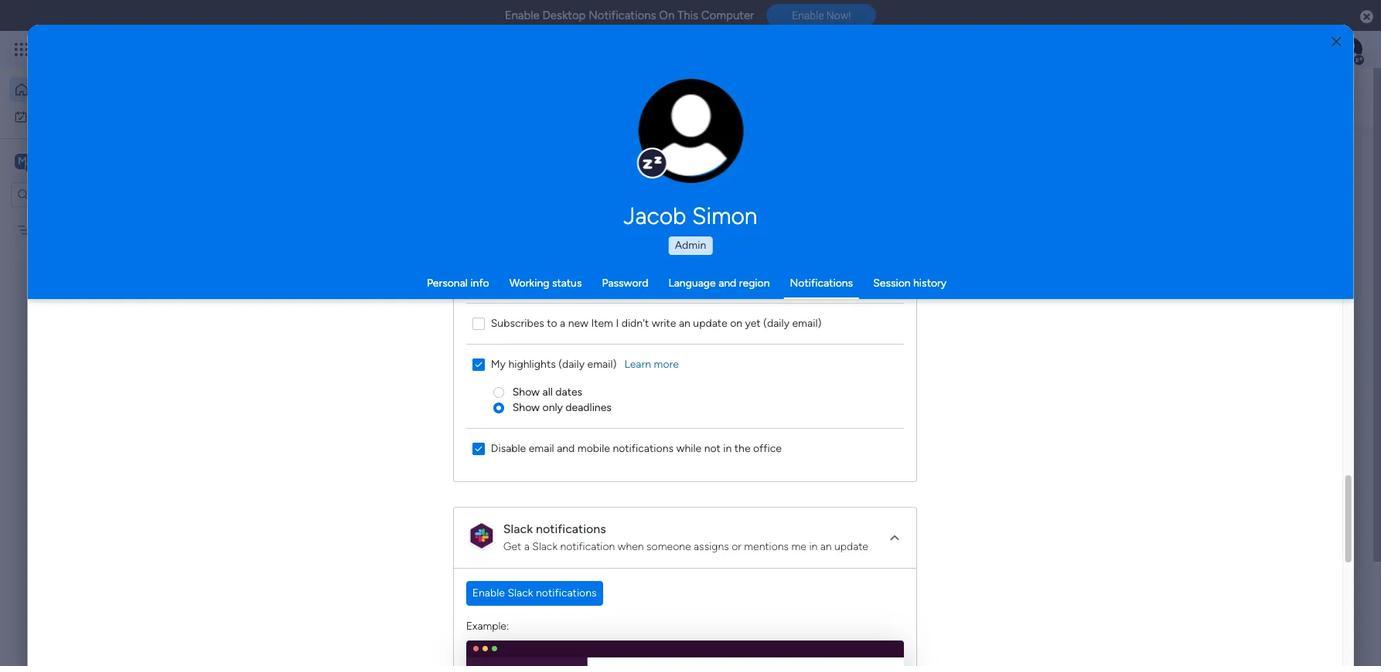 Task type: vqa. For each thing, say whether or not it's contained in the screenshot.
'monday' BUTTON
no



Task type: locate. For each thing, give the bounding box(es) containing it.
2 region from the top
[[454, 569, 916, 667]]

dapulse close image
[[1360, 9, 1374, 25]]

mentions
[[744, 540, 789, 553]]

region containing enable slack notifications
[[454, 569, 916, 667]]

highlights
[[508, 358, 556, 371]]

(daily
[[763, 317, 789, 330], [558, 358, 585, 371]]

m
[[18, 154, 27, 167]]

item
[[591, 317, 613, 330]]

and
[[719, 277, 737, 290], [557, 442, 575, 455], [499, 529, 520, 544]]

region containing subscribes to a new item i didn't write an update on yet (daily email)
[[454, 0, 916, 481]]

in left the
[[723, 442, 732, 455]]

0 vertical spatial notifications
[[589, 9, 656, 22]]

1 horizontal spatial in
[[809, 540, 818, 553]]

main
[[395, 340, 418, 353]]

0 vertical spatial an
[[679, 317, 690, 330]]

picture
[[675, 153, 707, 164]]

enable for enable now!
[[792, 9, 824, 22]]

m button
[[11, 148, 154, 174]]

email) down notifications link on the top
[[792, 317, 821, 330]]

personal info
[[427, 277, 489, 290]]

personal info link
[[427, 277, 489, 290]]

notifications down notification
[[536, 587, 597, 600]]

1 vertical spatial show
[[512, 401, 540, 414]]

write
[[652, 317, 676, 330]]

0 horizontal spatial (daily
[[558, 358, 585, 371]]

1 vertical spatial email)
[[587, 358, 617, 371]]

show
[[512, 386, 540, 399], [512, 401, 540, 414]]

1 vertical spatial and
[[557, 442, 575, 455]]

2 horizontal spatial and
[[719, 277, 737, 290]]

work
[[293, 340, 317, 353]]

(daily right yet
[[763, 317, 789, 330]]

notifications
[[613, 442, 673, 455], [536, 522, 606, 536], [536, 587, 597, 600]]

1 vertical spatial (daily
[[558, 358, 585, 371]]

work management > main workspace link
[[267, 188, 483, 362]]

learn more link
[[624, 357, 679, 372]]

1 vertical spatial in
[[809, 540, 818, 553]]

email) left the learn at the bottom of page
[[587, 358, 617, 371]]

0 horizontal spatial update
[[693, 317, 727, 330]]

enable left desktop
[[505, 9, 540, 22]]

this
[[677, 9, 698, 22]]

>
[[386, 340, 393, 353]]

subscribes
[[491, 317, 544, 330]]

0 vertical spatial region
[[454, 0, 916, 481]]

a
[[560, 317, 565, 330], [524, 540, 529, 553]]

my work image
[[14, 109, 28, 123]]

0 vertical spatial slack
[[503, 522, 533, 536]]

info
[[470, 277, 489, 290]]

0 horizontal spatial in
[[723, 442, 732, 455]]

0 vertical spatial (daily
[[763, 317, 789, 330]]

workspace image
[[15, 153, 30, 170]]

1 vertical spatial update
[[834, 540, 868, 553]]

in
[[723, 442, 732, 455], [809, 540, 818, 553]]

history
[[913, 277, 947, 290]]

0 horizontal spatial notifications
[[589, 9, 656, 22]]

subscribes to a new item i didn't write an update on yet (daily email)
[[491, 317, 821, 330]]

change profile picture
[[658, 140, 724, 164]]

1 horizontal spatial an
[[820, 540, 832, 553]]

0 vertical spatial a
[[560, 317, 565, 330]]

0 vertical spatial in
[[723, 442, 732, 455]]

and left the "region"
[[719, 277, 737, 290]]

language and region
[[669, 277, 770, 290]]

more
[[654, 358, 679, 371]]

slack up get
[[503, 522, 533, 536]]

password link
[[602, 277, 648, 290]]

notifications inside button
[[536, 587, 597, 600]]

2 vertical spatial notifications
[[536, 587, 597, 600]]

language and region link
[[669, 277, 770, 290]]

1 horizontal spatial (daily
[[763, 317, 789, 330]]

list box
[[0, 213, 197, 452]]

notifications left while
[[613, 442, 673, 455]]

show down show all dates
[[512, 401, 540, 414]]

1 vertical spatial a
[[524, 540, 529, 553]]

to
[[547, 317, 557, 330]]

notifications left on
[[589, 9, 656, 22]]

2 vertical spatial and
[[499, 529, 520, 544]]

show left all on the left of the page
[[512, 386, 540, 399]]

me
[[791, 540, 806, 553]]

update inside slack notifications get a slack notification when someone assigns or mentions me in an update
[[834, 540, 868, 553]]

1 vertical spatial region
[[454, 569, 916, 667]]

a right get
[[524, 540, 529, 553]]

your
[[406, 529, 430, 544]]

enable now!
[[792, 9, 851, 22]]

the
[[734, 442, 750, 455]]

slack right get
[[532, 540, 557, 553]]

region
[[739, 277, 770, 290]]

jacob simon button
[[478, 203, 903, 230]]

an right 'write'
[[679, 317, 690, 330]]

an right me
[[820, 540, 832, 553]]

admin
[[675, 239, 706, 252]]

in inside region
[[723, 442, 732, 455]]

0 vertical spatial update
[[693, 317, 727, 330]]

region
[[454, 0, 916, 481], [454, 569, 916, 667]]

enable for enable slack notifications
[[472, 587, 505, 600]]

0 vertical spatial email)
[[792, 317, 821, 330]]

1 vertical spatial an
[[820, 540, 832, 553]]

slack up the example:
[[507, 587, 533, 600]]

an
[[679, 317, 690, 330], [820, 540, 832, 553]]

1 horizontal spatial update
[[834, 540, 868, 553]]

when
[[618, 540, 644, 553]]

in inside slack notifications get a slack notification when someone assigns or mentions me in an update
[[809, 540, 818, 553]]

management
[[319, 340, 383, 353]]

yet
[[745, 317, 761, 330]]

enable left now!
[[792, 9, 824, 22]]

working status
[[509, 277, 582, 290]]

option
[[0, 216, 197, 219]]

enable up the example:
[[472, 587, 505, 600]]

(daily up dates
[[558, 358, 585, 371]]

1 show from the top
[[512, 386, 540, 399]]

1 vertical spatial notifications
[[536, 522, 606, 536]]

notifications
[[589, 9, 656, 22], [790, 277, 853, 290]]

1 horizontal spatial notifications
[[790, 277, 853, 290]]

notifications right the "region"
[[790, 277, 853, 290]]

enable now! button
[[767, 4, 877, 27]]

jacob simon image
[[1338, 37, 1363, 62]]

email)
[[792, 317, 821, 330], [587, 358, 617, 371]]

1 region from the top
[[454, 0, 916, 481]]

enable slack notifications
[[472, 587, 597, 600]]

show only deadlines
[[512, 401, 611, 414]]

on
[[659, 9, 675, 22]]

notification
[[560, 540, 615, 553]]

a right to
[[560, 317, 565, 330]]

my
[[491, 358, 506, 371]]

my highlights (daily email)
[[491, 358, 617, 371]]

in right me
[[809, 540, 818, 553]]

2 show from the top
[[512, 401, 540, 414]]

start
[[523, 529, 549, 544]]

slack inside button
[[507, 587, 533, 600]]

and left start
[[499, 529, 520, 544]]

an inside slack notifications get a slack notification when someone assigns or mentions me in an update
[[820, 540, 832, 553]]

0 vertical spatial show
[[512, 386, 540, 399]]

slack
[[503, 522, 533, 536], [532, 540, 557, 553], [507, 587, 533, 600]]

update left on
[[693, 317, 727, 330]]

workspace
[[421, 340, 473, 353]]

session history
[[873, 277, 947, 290]]

email
[[529, 442, 554, 455]]

enable
[[505, 9, 540, 22], [792, 9, 824, 22], [472, 587, 505, 600]]

2 vertical spatial slack
[[507, 587, 533, 600]]

notifications up notification
[[536, 522, 606, 536]]

update right me
[[834, 540, 868, 553]]

all
[[542, 386, 553, 399]]

0 vertical spatial and
[[719, 277, 737, 290]]

0 horizontal spatial and
[[499, 529, 520, 544]]

and right email
[[557, 442, 575, 455]]

session history link
[[873, 277, 947, 290]]

0 horizontal spatial a
[[524, 540, 529, 553]]



Task type: describe. For each thing, give the bounding box(es) containing it.
1 horizontal spatial email)
[[792, 317, 821, 330]]

show for show all dates
[[512, 386, 540, 399]]

new
[[568, 317, 588, 330]]

select product image
[[14, 42, 29, 57]]

on
[[730, 317, 742, 330]]

mobile
[[577, 442, 610, 455]]

change profile picture button
[[638, 79, 744, 184]]

deadlines
[[565, 401, 611, 414]]

1 horizontal spatial and
[[557, 442, 575, 455]]

working
[[509, 277, 549, 290]]

example:
[[466, 620, 509, 633]]

invite your teammates and start collaborating
[[371, 529, 625, 544]]

learn more
[[624, 358, 679, 371]]

i
[[616, 317, 619, 330]]

disable
[[491, 442, 526, 455]]

status
[[552, 277, 582, 290]]

while
[[676, 442, 701, 455]]

jacob simon
[[624, 203, 758, 230]]

1 vertical spatial slack
[[532, 540, 557, 553]]

1 vertical spatial notifications
[[790, 277, 853, 290]]

enable for enable desktop notifications on this computer
[[505, 9, 540, 22]]

teammates
[[433, 529, 496, 544]]

profile
[[695, 140, 724, 151]]

desktop
[[543, 9, 586, 22]]

language
[[669, 277, 716, 290]]

show for show only deadlines
[[512, 401, 540, 414]]

notifications inside slack notifications get a slack notification when someone assigns or mentions me in an update
[[536, 522, 606, 536]]

now!
[[827, 9, 851, 22]]

password
[[602, 277, 648, 290]]

jacob
[[624, 203, 686, 230]]

computer
[[701, 9, 754, 22]]

a inside slack notifications get a slack notification when someone assigns or mentions me in an update
[[524, 540, 529, 553]]

invite
[[371, 529, 402, 544]]

or
[[732, 540, 741, 553]]

office
[[753, 442, 782, 455]]

dates
[[555, 386, 582, 399]]

only
[[542, 401, 563, 414]]

0 vertical spatial notifications
[[613, 442, 673, 455]]

work management > main workspace
[[293, 340, 473, 353]]

notifications link
[[790, 277, 853, 290]]

working status link
[[509, 277, 582, 290]]

assigns
[[694, 540, 729, 553]]

home image
[[14, 82, 29, 97]]

collaborating
[[552, 529, 625, 544]]

someone
[[646, 540, 691, 553]]

0 horizontal spatial an
[[679, 317, 690, 330]]

not
[[704, 442, 720, 455]]

enable desktop notifications on this computer
[[505, 9, 754, 22]]

slack notifications get a slack notification when someone assigns or mentions me in an update
[[503, 522, 868, 553]]

disable email and mobile notifications while not in the office
[[491, 442, 782, 455]]

personal
[[427, 277, 468, 290]]

1 horizontal spatial a
[[560, 317, 565, 330]]

learn
[[624, 358, 651, 371]]

0 horizontal spatial email)
[[587, 358, 617, 371]]

enable slack notifications button
[[466, 581, 603, 606]]

close image
[[1332, 36, 1341, 48]]

change
[[658, 140, 693, 151]]

simon
[[692, 203, 758, 230]]

didn't
[[621, 317, 649, 330]]

session
[[873, 277, 911, 290]]

show all dates
[[512, 386, 582, 399]]

get
[[503, 540, 521, 553]]



